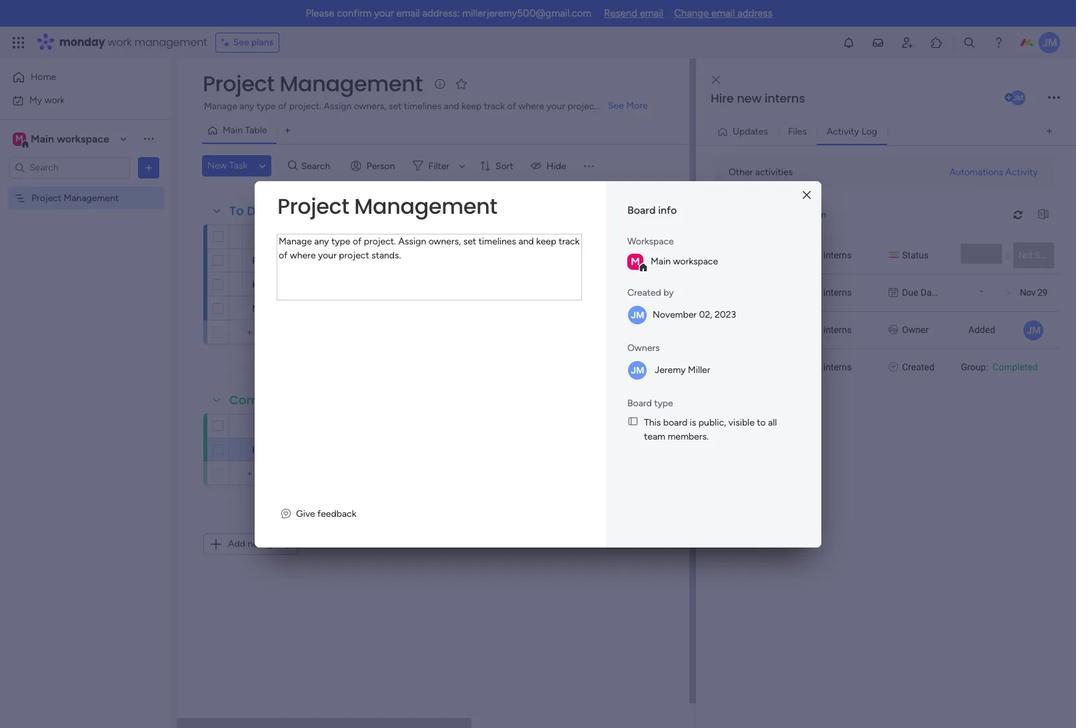 Task type: locate. For each thing, give the bounding box(es) containing it.
1 vertical spatial started
[[691, 445, 722, 456]]

0 vertical spatial close image
[[712, 75, 720, 85]]

column information image right due date "field"
[[608, 232, 618, 242]]

main workspace up search in workspace field
[[31, 132, 109, 145]]

started up 29
[[1035, 250, 1063, 260]]

activity left log
[[827, 126, 859, 137]]

hire for status
[[785, 250, 802, 260]]

see
[[233, 37, 249, 48], [608, 100, 624, 111]]

column information image
[[608, 232, 618, 242], [608, 421, 618, 432]]

1 vertical spatial completed
[[229, 392, 298, 409]]

1 horizontal spatial due date
[[902, 287, 940, 298]]

3 email from the left
[[712, 7, 735, 19]]

1 vertical spatial activity
[[1006, 166, 1038, 178]]

1 horizontal spatial close image
[[803, 191, 811, 201]]

status
[[902, 250, 929, 260]]

this
[[644, 417, 661, 429]]

Hire new interns field
[[708, 90, 1002, 107]]

created left by
[[628, 287, 661, 298]]

1 horizontal spatial person button
[[777, 204, 835, 226]]

1 vertical spatial created
[[902, 362, 935, 372]]

workspace for the bottommost workspace icon
[[673, 256, 718, 267]]

not started down members.
[[673, 445, 722, 456]]

1 horizontal spatial workspace image
[[628, 254, 644, 270]]

2 of from the left
[[507, 101, 516, 112]]

0 horizontal spatial m
[[15, 133, 23, 144]]

2 board from the top
[[628, 398, 652, 409]]

Due Date field
[[556, 230, 602, 244]]

type up this
[[654, 398, 673, 409]]

please confirm your email address: millerjeremy500@gmail.com
[[306, 7, 592, 19]]

timelines
[[404, 101, 442, 112]]

board
[[663, 417, 688, 429]]

change email address
[[674, 7, 773, 19]]

working on it
[[670, 255, 725, 267]]

automations activity button
[[945, 162, 1044, 183]]

list box
[[713, 236, 1063, 386]]

activity log
[[827, 126, 878, 137]]

1 horizontal spatial person
[[798, 209, 827, 221]]

0 horizontal spatial work
[[44, 94, 65, 106]]

0 horizontal spatial due
[[559, 231, 576, 242]]

1 horizontal spatial main
[[223, 125, 243, 136]]

management
[[135, 35, 207, 50]]

0 vertical spatial date
[[579, 231, 598, 242]]

Manage any type of project. Assign owners, set timelines and keep track of where your project stands. text field
[[277, 234, 582, 300]]

management inside list box
[[64, 192, 119, 204]]

1 vertical spatial person
[[798, 209, 827, 221]]

1 horizontal spatial owner
[[902, 324, 929, 335]]

2 horizontal spatial email
[[712, 7, 735, 19]]

export to excel image
[[1033, 210, 1054, 220]]

your
[[374, 7, 394, 19], [547, 101, 565, 112]]

workspace up search in workspace field
[[57, 132, 109, 145]]

1 vertical spatial close image
[[803, 191, 811, 201]]

1 horizontal spatial date
[[921, 287, 940, 298]]

other activities
[[729, 167, 793, 178]]

my work
[[29, 94, 65, 106]]

due up nov 4
[[559, 231, 576, 242]]

nov 29
[[1020, 287, 1048, 298]]

main for workspace selection element
[[31, 132, 54, 145]]

1 horizontal spatial main workspace
[[651, 256, 718, 267]]

owners
[[628, 342, 660, 354]]

main table
[[223, 125, 267, 136]]

0 vertical spatial person
[[367, 160, 395, 172]]

not started up 29
[[1019, 250, 1063, 260]]

board type
[[628, 398, 673, 409]]

task
[[229, 160, 247, 171], [339, 231, 357, 242]]

m inside workspace selection element
[[15, 133, 23, 144]]

date right dapulse date column image
[[921, 287, 940, 298]]

02,
[[699, 309, 713, 321]]

due date up nov 4
[[559, 231, 598, 242]]

1 horizontal spatial not started
[[1019, 250, 1063, 260]]

1 horizontal spatial see
[[608, 100, 624, 111]]

1 vertical spatial main workspace
[[651, 256, 718, 267]]

0 vertical spatial started
[[1035, 250, 1063, 260]]

1 vertical spatial date
[[921, 287, 940, 298]]

1 horizontal spatial activity
[[1006, 166, 1038, 178]]

0 horizontal spatial main
[[31, 132, 54, 145]]

interns inside field
[[765, 90, 805, 107]]

0 vertical spatial due
[[559, 231, 576, 242]]

of right track at the left top of the page
[[507, 101, 516, 112]]

main down workspace
[[651, 256, 671, 267]]

0 horizontal spatial person button
[[345, 155, 403, 177]]

1 horizontal spatial created
[[902, 362, 935, 372]]

workspace image
[[13, 132, 26, 146], [628, 254, 644, 270]]

1 vertical spatial nov
[[1020, 287, 1036, 298]]

1 horizontal spatial task
[[339, 231, 357, 242]]

0 vertical spatial m
[[15, 133, 23, 144]]

created for created by
[[628, 287, 661, 298]]

0 vertical spatial person button
[[345, 155, 403, 177]]

board
[[628, 204, 656, 216], [628, 398, 652, 409]]

updates button
[[712, 121, 778, 142]]

nov for nov 4
[[569, 255, 585, 265]]

1 horizontal spatial m
[[631, 255, 640, 268]]

due date right dapulse date column image
[[902, 287, 940, 298]]

0 vertical spatial main workspace
[[31, 132, 109, 145]]

0 vertical spatial task
[[229, 160, 247, 171]]

owner
[[485, 231, 513, 242], [902, 324, 929, 335]]

date
[[579, 231, 598, 242], [921, 287, 940, 298]]

person button down 'activities'
[[777, 204, 835, 226]]

1 of from the left
[[278, 101, 287, 112]]

due right dapulse date column image
[[902, 287, 919, 298]]

1 vertical spatial board
[[628, 398, 652, 409]]

type right any
[[257, 101, 276, 112]]

project up any
[[203, 69, 274, 99]]

updates
[[733, 126, 768, 137]]

of left project.
[[278, 101, 287, 112]]

help image
[[992, 36, 1006, 49]]

1 horizontal spatial type
[[654, 398, 673, 409]]

hire new interns inside field
[[711, 90, 805, 107]]

m
[[15, 133, 23, 144], [631, 255, 640, 268]]

close image down files button
[[803, 191, 811, 201]]

new
[[207, 160, 227, 171]]

workspace left it
[[673, 256, 718, 267]]

created right dapulse plus image
[[902, 362, 935, 372]]

0 horizontal spatial activity
[[827, 126, 859, 137]]

0 vertical spatial due date
[[559, 231, 598, 242]]

not started
[[1019, 250, 1063, 260], [673, 445, 722, 456]]

0 horizontal spatial due date
[[559, 231, 598, 242]]

work for my
[[44, 94, 65, 106]]

not up nov 29
[[1019, 250, 1033, 260]]

1 horizontal spatial not
[[1019, 250, 1033, 260]]

0 vertical spatial created
[[628, 287, 661, 298]]

see plans button
[[215, 33, 280, 53]]

workspace
[[57, 132, 109, 145], [673, 256, 718, 267]]

where
[[519, 101, 544, 112]]

management down search in workspace field
[[64, 192, 119, 204]]

nov
[[569, 255, 585, 265], [1020, 287, 1036, 298]]

0 vertical spatial activity
[[827, 126, 859, 137]]

1 vertical spatial workspace image
[[628, 254, 644, 270]]

1 vertical spatial person button
[[777, 204, 835, 226]]

see left plans at the top of the page
[[233, 37, 249, 48]]

files
[[788, 126, 807, 137]]

started
[[1035, 250, 1063, 260], [691, 445, 722, 456]]

public board image
[[628, 416, 639, 427]]

email right the change
[[712, 7, 735, 19]]

project management down search in workspace field
[[31, 192, 119, 204]]

work right monday
[[108, 35, 132, 50]]

not
[[1019, 250, 1033, 260], [673, 445, 689, 456]]

close image
[[712, 75, 720, 85], [803, 191, 811, 201]]

0 vertical spatial workspace image
[[13, 132, 26, 146]]

1 horizontal spatial nov
[[1020, 287, 1036, 298]]

activity up refresh icon
[[1006, 166, 1038, 178]]

0 horizontal spatial your
[[374, 7, 394, 19]]

refresh image
[[1008, 210, 1029, 220]]

None field
[[681, 230, 714, 244], [681, 419, 714, 434], [681, 230, 714, 244], [681, 419, 714, 434]]

filter
[[429, 160, 450, 172]]

0 vertical spatial board
[[628, 204, 656, 216]]

workspace
[[628, 236, 674, 247]]

0 horizontal spatial not
[[673, 445, 689, 456]]

1 vertical spatial owner
[[902, 324, 929, 335]]

and
[[444, 101, 459, 112]]

activity
[[827, 126, 859, 137], [1006, 166, 1038, 178]]

project.
[[289, 101, 321, 112]]

hide button
[[525, 155, 575, 177]]

nov left the 4
[[569, 255, 585, 265]]

1 vertical spatial type
[[654, 398, 673, 409]]

activity inside button
[[827, 126, 859, 137]]

manage any type of project. assign owners, set timelines and keep track of where your project stands.
[[204, 101, 630, 112]]

0 horizontal spatial see
[[233, 37, 249, 48]]

main workspace up by
[[651, 256, 718, 267]]

add to favorites image
[[455, 77, 468, 90]]

resend
[[604, 7, 638, 19]]

add new group
[[228, 539, 292, 550]]

1 horizontal spatial started
[[1035, 250, 1063, 260]]

31
[[585, 278, 593, 288]]

person button right search field
[[345, 155, 403, 177]]

Project Management field
[[199, 69, 426, 99], [274, 191, 584, 221]]

monday
[[59, 35, 105, 50]]

0 horizontal spatial owner
[[485, 231, 513, 242]]

close image up updates button
[[712, 75, 720, 85]]

email right resend
[[640, 7, 664, 19]]

hire inside hire new interns field
[[711, 90, 734, 107]]

main inside button
[[223, 125, 243, 136]]

due
[[559, 231, 576, 242], [902, 287, 919, 298]]

research
[[252, 255, 291, 267]]

monthly sync
[[252, 303, 310, 315]]

main down my work
[[31, 132, 54, 145]]

email left address:
[[396, 7, 420, 19]]

work right my
[[44, 94, 65, 106]]

not down members.
[[673, 445, 689, 456]]

add view image
[[1047, 127, 1052, 137]]

1 board from the top
[[628, 204, 656, 216]]

0 vertical spatial nov
[[569, 255, 585, 265]]

see more
[[608, 100, 648, 111]]

1 horizontal spatial your
[[547, 101, 565, 112]]

apps image
[[930, 36, 944, 49]]

option
[[0, 186, 170, 189]]

date inside due date "field"
[[579, 231, 598, 242]]

not started inside 'list box'
[[1019, 250, 1063, 260]]

project down search in workspace field
[[31, 192, 61, 204]]

all
[[768, 417, 777, 429]]

m for the bottommost workspace icon
[[631, 255, 640, 268]]

main workspace inside workspace selection element
[[31, 132, 109, 145]]

Search field
[[298, 157, 338, 175]]

0 vertical spatial column information image
[[608, 232, 618, 242]]

created for created
[[902, 362, 935, 372]]

board left info
[[628, 204, 656, 216]]

board up public board icon
[[628, 398, 652, 409]]

activity log button
[[817, 121, 888, 142]]

0 horizontal spatial workspace
[[57, 132, 109, 145]]

your right where
[[547, 101, 565, 112]]

started down this board is public, visible to all team members.
[[691, 445, 722, 456]]

0 horizontal spatial completed
[[229, 392, 298, 409]]

1 horizontal spatial due
[[902, 287, 919, 298]]

0 vertical spatial see
[[233, 37, 249, 48]]

work inside my work 'button'
[[44, 94, 65, 106]]

workspace inside workspace selection element
[[57, 132, 109, 145]]

0 vertical spatial owner
[[485, 231, 513, 242]]

oct 31
[[568, 278, 593, 288]]

completed
[[993, 362, 1038, 372], [229, 392, 298, 409]]

new inside field
[[737, 90, 762, 107]]

project down search field
[[277, 191, 349, 221]]

0 horizontal spatial of
[[278, 101, 287, 112]]

0 vertical spatial work
[[108, 35, 132, 50]]

project management for the topmost project management "field"
[[203, 69, 423, 99]]

v2 search image
[[288, 159, 298, 174]]

project management field down filter popup button
[[274, 191, 584, 221]]

workspace selection element
[[13, 131, 111, 148]]

main workspace
[[31, 132, 109, 145], [651, 256, 718, 267]]

2 email from the left
[[640, 7, 664, 19]]

project management up project.
[[203, 69, 423, 99]]

project management
[[203, 69, 423, 99], [277, 191, 497, 221], [31, 192, 119, 204]]

1 vertical spatial see
[[608, 100, 624, 111]]

manage any type of project. assign owners, set timelines and keep track of where your project stands. button
[[276, 233, 583, 494]]

0 horizontal spatial created
[[628, 287, 661, 298]]

column information image left public board icon
[[608, 421, 618, 432]]

project management field up project.
[[199, 69, 426, 99]]

date up the 4
[[579, 231, 598, 242]]

management down filter popup button
[[354, 191, 497, 221]]

1 horizontal spatial email
[[640, 7, 664, 19]]

2 horizontal spatial main
[[651, 256, 671, 267]]

hire new interns
[[711, 90, 805, 107], [785, 250, 852, 260], [785, 287, 852, 298], [785, 324, 852, 335], [785, 362, 852, 372], [252, 445, 320, 456]]

work for monday
[[108, 35, 132, 50]]

interns for created
[[824, 362, 852, 372]]

created
[[628, 287, 661, 298], [902, 362, 935, 372]]

see inside see more link
[[608, 100, 624, 111]]

1 vertical spatial not started
[[673, 445, 722, 456]]

0 vertical spatial workspace
[[57, 132, 109, 145]]

project management down filter popup button
[[277, 191, 497, 221]]

board for board info
[[628, 204, 656, 216]]

0 horizontal spatial workspace image
[[13, 132, 26, 146]]

hire new interns for created
[[785, 362, 852, 372]]

activity inside button
[[1006, 166, 1038, 178]]

project
[[568, 101, 598, 112]]

1 vertical spatial work
[[44, 94, 65, 106]]

main
[[223, 125, 243, 136], [31, 132, 54, 145], [651, 256, 671, 267]]

on
[[707, 255, 717, 267]]

project management for the bottommost project management "field"
[[277, 191, 497, 221]]

0 horizontal spatial nov
[[569, 255, 585, 265]]

1 horizontal spatial completed
[[993, 362, 1038, 372]]

nov left 29
[[1020, 287, 1036, 298]]

hire for owner
[[785, 324, 802, 335]]

hire for created
[[785, 362, 802, 372]]

0 vertical spatial not started
[[1019, 250, 1063, 260]]

0 horizontal spatial not started
[[673, 445, 722, 456]]

angle down image
[[259, 161, 266, 171]]

1 horizontal spatial workspace
[[673, 256, 718, 267]]

main inside workspace selection element
[[31, 132, 54, 145]]

1 horizontal spatial project
[[203, 69, 274, 99]]

person
[[367, 160, 395, 172], [798, 209, 827, 221]]

0 horizontal spatial email
[[396, 7, 420, 19]]

email for change email address
[[712, 7, 735, 19]]

1 vertical spatial due
[[902, 287, 919, 298]]

main left table at the top left
[[223, 125, 243, 136]]

due inside "field"
[[559, 231, 576, 242]]

see inside see plans button
[[233, 37, 249, 48]]

of
[[278, 101, 287, 112], [507, 101, 516, 112]]

working
[[670, 255, 704, 267]]

sort button
[[474, 155, 521, 177]]

1 horizontal spatial work
[[108, 35, 132, 50]]

november
[[653, 309, 697, 321]]

interns
[[765, 90, 805, 107], [824, 250, 852, 260], [824, 287, 852, 298], [824, 324, 852, 335], [824, 362, 852, 372], [292, 445, 320, 456]]

see left more
[[608, 100, 624, 111]]

0 horizontal spatial date
[[579, 231, 598, 242]]

due date
[[559, 231, 598, 242], [902, 287, 940, 298]]

your right confirm
[[374, 7, 394, 19]]



Task type: describe. For each thing, give the bounding box(es) containing it.
see for see plans
[[233, 37, 249, 48]]

other
[[729, 167, 753, 178]]

1 vertical spatial project management field
[[274, 191, 584, 221]]

see plans
[[233, 37, 274, 48]]

dapulse date column image
[[889, 286, 898, 300]]

november 02, 2023
[[653, 309, 736, 321]]

v2 user feedback image
[[281, 507, 291, 521]]

select product image
[[12, 36, 25, 49]]

0 horizontal spatial started
[[691, 445, 722, 456]]

interns for due date
[[824, 287, 852, 298]]

team
[[644, 431, 666, 443]]

change
[[674, 7, 709, 19]]

started inside 'list box'
[[1035, 250, 1063, 260]]

workspace for the left workspace icon
[[57, 132, 109, 145]]

created by
[[628, 287, 674, 298]]

jeremy miller image
[[1010, 89, 1027, 107]]

do
[[247, 203, 263, 219]]

email for resend email
[[640, 7, 664, 19]]

to
[[229, 203, 244, 219]]

board info
[[628, 204, 677, 216]]

Search in workspace field
[[28, 160, 111, 175]]

track
[[484, 101, 505, 112]]

board for board type
[[628, 398, 652, 409]]

sort
[[496, 160, 513, 172]]

home
[[31, 71, 56, 83]]

show board description image
[[432, 77, 448, 91]]

due inside 'list box'
[[902, 287, 919, 298]]

added
[[969, 324, 996, 335]]

v2 multiple person column image
[[889, 323, 898, 337]]

Completed field
[[226, 392, 302, 409]]

address:
[[423, 7, 460, 19]]

0 horizontal spatial type
[[257, 101, 276, 112]]

dapulse plus image
[[889, 360, 898, 374]]

oct
[[568, 278, 583, 288]]

keep
[[462, 101, 482, 112]]

project management list box
[[0, 184, 170, 389]]

this board is public, visible to all team members.
[[644, 417, 777, 443]]

is
[[690, 417, 697, 429]]

add new group button
[[203, 534, 298, 556]]

new task
[[207, 160, 247, 171]]

owner inside "field"
[[485, 231, 513, 242]]

hide
[[547, 160, 567, 172]]

table
[[245, 125, 267, 136]]

group: completed
[[961, 362, 1038, 372]]

notifications image
[[842, 36, 856, 49]]

0 vertical spatial completed
[[993, 362, 1038, 372]]

my
[[29, 94, 42, 106]]

log
[[862, 126, 878, 137]]

give feedback link
[[276, 502, 371, 527]]

main for the main table button
[[223, 125, 243, 136]]

any
[[240, 101, 254, 112]]

see for see more
[[608, 100, 624, 111]]

group:
[[961, 362, 989, 372]]

automations
[[950, 166, 1004, 178]]

m for the left workspace icon
[[15, 133, 23, 144]]

set
[[389, 101, 402, 112]]

members.
[[668, 431, 709, 443]]

manage
[[204, 101, 237, 112]]

hire new interns for due date
[[785, 287, 852, 298]]

project inside list box
[[31, 192, 61, 204]]

0 vertical spatial project management field
[[199, 69, 426, 99]]

by
[[664, 287, 674, 298]]

kickoff meeting
[[252, 279, 319, 291]]

files button
[[778, 121, 817, 142]]

more
[[626, 100, 648, 111]]

sync
[[289, 303, 310, 315]]

owners,
[[354, 101, 386, 112]]

date inside 'list box'
[[921, 287, 940, 298]]

interns for status
[[824, 250, 852, 260]]

Owner field
[[482, 230, 517, 244]]

due date inside "field"
[[559, 231, 598, 242]]

jeremy miller
[[655, 365, 711, 376]]

1 vertical spatial your
[[547, 101, 565, 112]]

nov 4
[[569, 255, 592, 265]]

confirm
[[337, 7, 372, 19]]

hire new interns for owner
[[785, 324, 852, 335]]

hire for due date
[[785, 287, 802, 298]]

1 column information image from the top
[[608, 232, 618, 242]]

0 horizontal spatial person
[[367, 160, 395, 172]]

interns for owner
[[824, 324, 852, 335]]

new inside button
[[248, 539, 265, 550]]

2023
[[715, 309, 736, 321]]

visible
[[729, 417, 755, 429]]

address
[[738, 7, 773, 19]]

monday work management
[[59, 35, 207, 50]]

completed inside completed field
[[229, 392, 298, 409]]

nov for nov 29
[[1020, 287, 1036, 298]]

feedback
[[318, 509, 356, 520]]

to do
[[229, 203, 263, 219]]

1 vertical spatial not
[[673, 445, 689, 456]]

2 horizontal spatial project
[[277, 191, 349, 221]]

0 vertical spatial not
[[1019, 250, 1033, 260]]

automations activity
[[950, 166, 1038, 178]]

To Do field
[[226, 203, 267, 220]]

my work button
[[8, 90, 143, 111]]

jeremy
[[655, 365, 686, 376]]

kickoff
[[252, 279, 282, 291]]

project management inside project management list box
[[31, 192, 119, 204]]

invite members image
[[901, 36, 914, 49]]

change email address link
[[674, 7, 773, 19]]

1 email from the left
[[396, 7, 420, 19]]

arrow down image
[[454, 158, 470, 174]]

main workspace for the left workspace icon
[[31, 132, 109, 145]]

plans
[[251, 37, 274, 48]]

resend email link
[[604, 7, 664, 19]]

add
[[228, 539, 245, 550]]

see more link
[[607, 99, 649, 113]]

public,
[[699, 417, 726, 429]]

add view image
[[285, 126, 290, 136]]

activities
[[755, 167, 793, 178]]

jeremy miller image
[[1039, 32, 1060, 53]]

hire new interns for status
[[785, 250, 852, 260]]

4
[[587, 255, 592, 265]]

29
[[1038, 287, 1048, 298]]

please
[[306, 7, 334, 19]]

main table button
[[202, 120, 277, 141]]

2 column information image from the top
[[608, 421, 618, 432]]

task inside button
[[229, 160, 247, 171]]

miller
[[688, 365, 711, 376]]

resend email
[[604, 7, 664, 19]]

owner inside 'list box'
[[902, 324, 929, 335]]

1 vertical spatial due date
[[902, 287, 940, 298]]

stuck
[[686, 303, 710, 314]]

management up assign
[[280, 69, 423, 99]]

millerjeremy500@gmail.com
[[463, 7, 592, 19]]

1 vertical spatial task
[[339, 231, 357, 242]]

main workspace for the bottommost workspace icon
[[651, 256, 718, 267]]

home button
[[8, 67, 143, 88]]

search everything image
[[963, 36, 976, 49]]

give
[[296, 509, 315, 520]]

list box containing hire new interns
[[713, 236, 1063, 386]]

0 vertical spatial your
[[374, 7, 394, 19]]

inbox image
[[872, 36, 885, 49]]



Task type: vqa. For each thing, say whether or not it's contained in the screenshot.
close icon associated with 1st heading from the top
no



